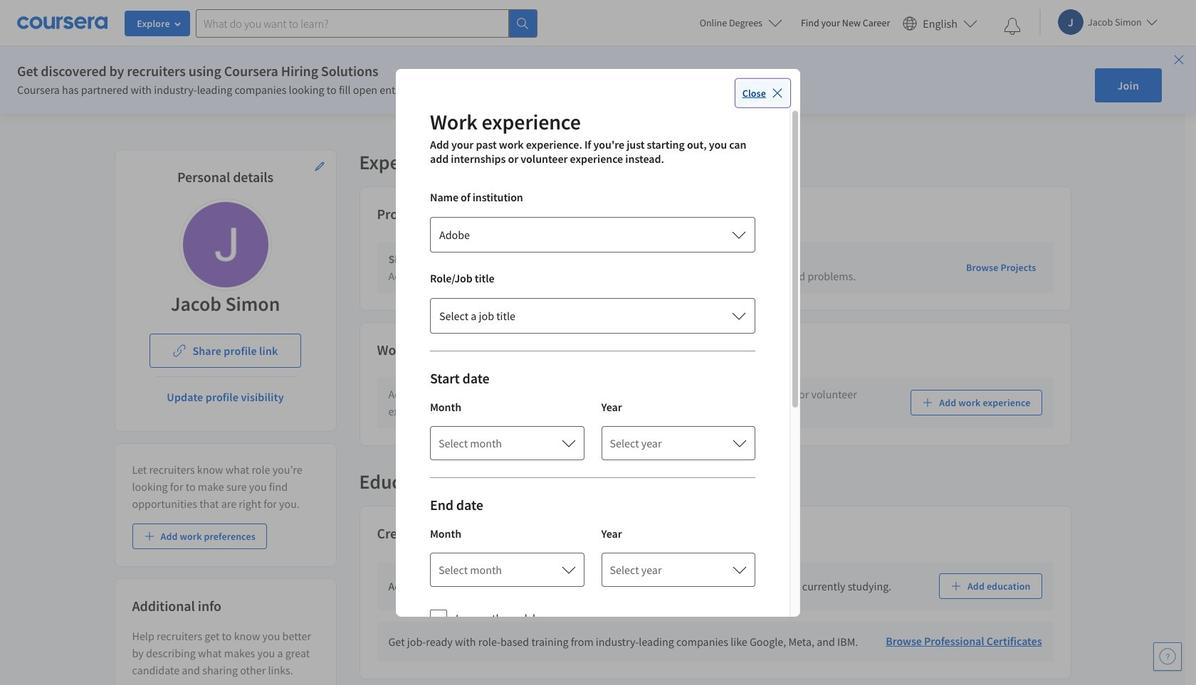 Task type: vqa. For each thing, say whether or not it's contained in the screenshot.
'Online Degrees'
no



Task type: locate. For each thing, give the bounding box(es) containing it.
dialog
[[396, 69, 800, 686]]

None search field
[[196, 9, 538, 37]]

edit personal details. image
[[314, 161, 325, 172]]

coursera image
[[17, 12, 108, 34]]

None button
[[430, 217, 756, 252], [430, 298, 756, 333], [430, 217, 756, 252], [430, 298, 756, 333]]



Task type: describe. For each thing, give the bounding box(es) containing it.
information about the projects section image
[[432, 210, 443, 221]]

help center image
[[1159, 649, 1176, 666]]

information about credentials section image
[[452, 529, 463, 541]]

profile photo image
[[183, 202, 268, 288]]



